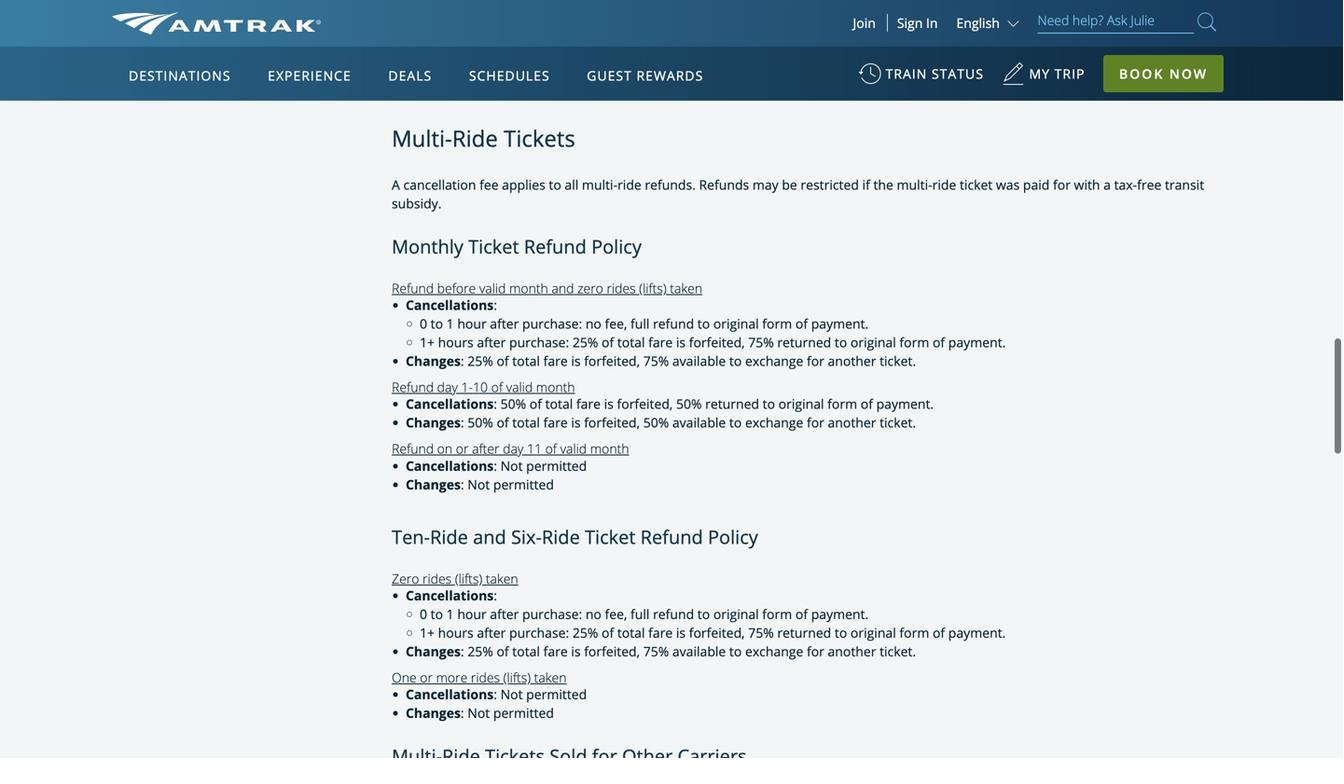 Task type: locate. For each thing, give the bounding box(es) containing it.
1 fee, from the top
[[605, 315, 627, 333]]

1 vertical spatial on
[[971, 84, 987, 101]]

ride
[[618, 176, 642, 194], [933, 176, 957, 194]]

hour inside zero rides (lifts) taken cancellations : 0 to 1 hour after purchase: no fee, full refund to original form of payment. 1+ hours after purchase: 25% of total fare is forfeited, 75% returned to original form of payment. changes : 25% of total fare is forfeited, 75% available to exchange for another ticket. one or more rides (lifts) taken cancellations : not permitted changes : not permitted
[[457, 605, 487, 623]]

2 1 from the top
[[447, 605, 454, 623]]

0 horizontal spatial value
[[638, 84, 671, 101]]

3 changes from the top
[[406, 476, 461, 493]]

or inside points are refunded minus a 10% point penalty prior to first day of valid month. redemption is non-refundable on or after first day of valid month.
[[1196, 46, 1209, 64]]

2 vertical spatial first
[[1039, 84, 1063, 101]]

now
[[1170, 65, 1208, 83]]

10%
[[677, 46, 703, 64]]

1 vertical spatial full
[[631, 605, 650, 623]]

banner
[[0, 0, 1343, 431]]

5 changes from the top
[[406, 704, 461, 722]]

0 horizontal spatial policy
[[592, 234, 642, 259]]

rides right zero
[[607, 279, 636, 297]]

0 horizontal spatial first
[[438, 65, 462, 83]]

50%
[[501, 395, 526, 413], [676, 395, 702, 413], [468, 414, 493, 432], [643, 414, 669, 432]]

2 0 from the top
[[420, 605, 427, 623]]

1 full from the top
[[631, 315, 650, 333]]

2 cancellations from the top
[[406, 395, 494, 413]]

2 multi- from the left
[[897, 176, 933, 194]]

1 vertical spatial a
[[1104, 176, 1111, 194]]

2 monthly from the top
[[392, 234, 464, 259]]

form
[[763, 315, 792, 333], [900, 334, 930, 351], [828, 395, 857, 413], [763, 605, 792, 623], [900, 624, 930, 642]]

0 inside zero rides (lifts) taken cancellations : 0 to 1 hour after purchase: no fee, full refund to original form of payment. 1+ hours after purchase: 25% of total fare is forfeited, 75% returned to original form of payment. changes : 25% of total fare is forfeited, 75% available to exchange for another ticket. one or more rides (lifts) taken cancellations : not permitted changes : not permitted
[[420, 605, 427, 623]]

1 vertical spatial hour
[[457, 605, 487, 623]]

on down status
[[971, 84, 987, 101]]

0 vertical spatial no
[[586, 315, 602, 333]]

book
[[1120, 65, 1165, 83]]

1 no from the top
[[586, 315, 602, 333]]

0
[[420, 315, 427, 333], [420, 605, 427, 623]]

fee, inside refund before valid month and zero rides (lifts) taken cancellations : 0 to 1 hour after purchase: no fee, full refund to original form of payment. 1+ hours after purchase: 25% of total fare is forfeited, 75% returned to original form of payment. changes : 25% of total fare is forfeited, 75% available to exchange for another ticket. refund day 1-10 of valid month cancellations : 50% of total fare is forfeited, 50% returned to original form of payment. changes : 50% of total fare is forfeited, 50% available to exchange for another ticket. refund on or after day 11 of valid month cancellations : not permitted changes : not permitted
[[605, 315, 627, 333]]

hours up more
[[438, 624, 474, 642]]

:
[[494, 296, 497, 314], [461, 352, 464, 370], [494, 395, 497, 413], [461, 414, 464, 432], [494, 457, 497, 475], [461, 476, 464, 493], [494, 587, 497, 605], [461, 643, 464, 661], [494, 686, 497, 704], [461, 704, 464, 722]]

Please enter your search item search field
[[1038, 9, 1194, 34]]

1 vertical spatial taken
[[486, 570, 518, 588]]

day
[[866, 46, 888, 64], [465, 65, 487, 83], [1067, 84, 1089, 101], [437, 378, 458, 396], [503, 440, 524, 458]]

paid
[[1023, 176, 1050, 194]]

0 vertical spatial available
[[673, 352, 726, 370]]

month
[[509, 279, 548, 297], [536, 378, 575, 396], [590, 440, 629, 458]]

taken inside refund before valid month and zero rides (lifts) taken cancellations : 0 to 1 hour after purchase: no fee, full refund to original form of payment. 1+ hours after purchase: 25% of total fare is forfeited, 75% returned to original form of payment. changes : 25% of total fare is forfeited, 75% available to exchange for another ticket. refund day 1-10 of valid month cancellations : 50% of total fare is forfeited, 50% returned to original form of payment. changes : 50% of total fare is forfeited, 50% available to exchange for another ticket. refund on or after day 11 of valid month cancellations : not permitted changes : not permitted
[[670, 279, 703, 297]]

1+ inside zero rides (lifts) taken cancellations : 0 to 1 hour after purchase: no fee, full refund to original form of payment. 1+ hours after purchase: 25% of total fare is forfeited, 75% returned to original form of payment. changes : 25% of total fare is forfeited, 75% available to exchange for another ticket. one or more rides (lifts) taken cancellations : not permitted changes : not permitted
[[420, 624, 435, 642]]

total
[[617, 334, 645, 351], [512, 352, 540, 370], [545, 395, 573, 413], [512, 414, 540, 432], [617, 624, 645, 642], [512, 643, 540, 661]]

first down my trip at the top right
[[1039, 84, 1063, 101]]

2 changes from the top
[[406, 414, 461, 432]]

2 vertical spatial month
[[590, 440, 629, 458]]

1 refund from the top
[[653, 315, 694, 333]]

and left zero
[[552, 279, 574, 297]]

0 vertical spatial taken
[[670, 279, 703, 297]]

0 horizontal spatial prior
[[674, 84, 704, 101]]

ride up fee
[[452, 123, 498, 154]]

and left six-
[[473, 524, 506, 550]]

1+
[[420, 334, 435, 351], [420, 624, 435, 642]]

1 horizontal spatial ticket
[[585, 524, 636, 550]]

train status
[[886, 65, 984, 83]]

3 ticket. from the top
[[880, 643, 916, 661]]

1 vertical spatial refund
[[653, 605, 694, 623]]

value down status
[[935, 84, 968, 101]]

0 horizontal spatial rides
[[423, 570, 452, 588]]

0 horizontal spatial ride
[[618, 176, 642, 194]]

1 inside zero rides (lifts) taken cancellations : 0 to 1 hour after purchase: no fee, full refund to original form of payment. 1+ hours after purchase: 25% of total fare is forfeited, 75% returned to original form of payment. changes : 25% of total fare is forfeited, 75% available to exchange for another ticket. one or more rides (lifts) taken cancellations : not permitted changes : not permitted
[[447, 605, 454, 623]]

1 inside refund before valid month and zero rides (lifts) taken cancellations : 0 to 1 hour after purchase: no fee, full refund to original form of payment. 1+ hours after purchase: 25% of total fare is forfeited, 75% returned to original form of payment. changes : 25% of total fare is forfeited, 75% available to exchange for another ticket. refund day 1-10 of valid month cancellations : 50% of total fare is forfeited, 50% returned to original form of payment. changes : 50% of total fare is forfeited, 50% available to exchange for another ticket. refund on or after day 11 of valid month cancellations : not permitted changes : not permitted
[[447, 315, 454, 333]]

not
[[501, 457, 523, 475], [468, 476, 490, 493], [501, 686, 523, 704], [468, 704, 490, 722]]

first down join
[[839, 46, 863, 64]]

2 vertical spatial (lifts)
[[504, 669, 531, 687]]

0 horizontal spatial a
[[666, 46, 674, 64]]

book now
[[1120, 65, 1208, 83]]

0 horizontal spatial in
[[588, 84, 600, 101]]

month down monthly ticket refund policy
[[509, 279, 548, 297]]

taken
[[670, 279, 703, 297], [486, 570, 518, 588], [534, 669, 567, 687]]

hours
[[438, 334, 474, 351], [438, 624, 474, 642]]

multi- right the on the top right of the page
[[897, 176, 933, 194]]

first down "cancellations:"
[[438, 65, 462, 83]]

no inside refund before valid month and zero rides (lifts) taken cancellations : 0 to 1 hour after purchase: no fee, full refund to original form of payment. 1+ hours after purchase: 25% of total fare is forfeited, 75% returned to original form of payment. changes : 25% of total fare is forfeited, 75% available to exchange for another ticket. refund day 1-10 of valid month cancellations : 50% of total fare is forfeited, 50% returned to original form of payment. changes : 50% of total fare is forfeited, 50% available to exchange for another ticket. refund on or after day 11 of valid month cancellations : not permitted changes : not permitted
[[586, 315, 602, 333]]

(lifts) right zero in the left of the page
[[455, 570, 483, 588]]

after
[[406, 65, 435, 83], [1007, 84, 1036, 101], [490, 315, 519, 333], [477, 334, 506, 351], [472, 440, 500, 458], [490, 605, 519, 623], [477, 624, 506, 642]]

hours up 1-
[[438, 334, 474, 351]]

2 available from the top
[[673, 414, 726, 432]]

ride left ticket
[[933, 176, 957, 194]]

multi- right all
[[582, 176, 618, 194]]

2 horizontal spatial (lifts)
[[639, 279, 667, 297]]

hour up more
[[457, 605, 487, 623]]

2 vertical spatial on
[[437, 440, 453, 458]]

value
[[638, 84, 671, 101], [935, 84, 968, 101]]

regions map image
[[181, 156, 629, 417]]

no down ten-ride and six-ride ticket refund policy
[[586, 605, 602, 623]]

rides right more
[[471, 669, 500, 687]]

hour
[[457, 315, 487, 333], [457, 605, 487, 623]]

to
[[823, 46, 836, 64], [707, 84, 720, 101], [549, 176, 561, 194], [431, 315, 443, 333], [698, 315, 710, 333], [835, 334, 847, 351], [730, 352, 742, 370], [763, 395, 775, 413], [730, 414, 742, 432], [431, 605, 443, 623], [698, 605, 710, 623], [835, 624, 847, 642], [730, 643, 742, 661]]

1 horizontal spatial rides
[[471, 669, 500, 687]]

1 vertical spatial ticket.
[[880, 414, 916, 432]]

or down 1-
[[456, 440, 469, 458]]

2 no from the top
[[586, 605, 602, 623]]

0 vertical spatial full
[[631, 315, 650, 333]]

monthly pass reward travel
[[392, 8, 636, 34]]

2 full from the top
[[631, 605, 650, 623]]

returned inside zero rides (lifts) taken cancellations : 0 to 1 hour after purchase: no fee, full refund to original form of payment. 1+ hours after purchase: 25% of total fare is forfeited, 75% returned to original form of payment. changes : 25% of total fare is forfeited, 75% available to exchange for another ticket. one or more rides (lifts) taken cancellations : not permitted changes : not permitted
[[778, 624, 832, 642]]

application
[[181, 156, 629, 417]]

point right 10%
[[706, 46, 738, 64]]

ticket.
[[880, 352, 916, 370], [880, 414, 916, 432], [880, 643, 916, 661]]

0 horizontal spatial taken
[[486, 570, 518, 588]]

hour down before on the top of page
[[457, 315, 487, 333]]

sign
[[897, 14, 923, 32]]

(lifts) right zero
[[639, 279, 667, 297]]

exchange inside zero rides (lifts) taken cancellations : 0 to 1 hour after purchase: no fee, full refund to original form of payment. 1+ hours after purchase: 25% of total fare is forfeited, 75% returned to original form of payment. changes : 25% of total fare is forfeited, 75% available to exchange for another ticket. one or more rides (lifts) taken cancellations : not permitted changes : not permitted
[[745, 643, 804, 661]]

banner containing join
[[0, 0, 1343, 431]]

a left 10%
[[666, 46, 674, 64]]

0 vertical spatial another
[[828, 352, 876, 370]]

0 vertical spatial fee,
[[605, 315, 627, 333]]

is inside points are refunded minus a 10% point penalty prior to first day of valid month. redemption is non-refundable on or after first day of valid month.
[[1065, 46, 1074, 64]]

0 inside refund before valid month and zero rides (lifts) taken cancellations : 0 to 1 hour after purchase: no fee, full refund to original form of payment. 1+ hours after purchase: 25% of total fare is forfeited, 75% returned to original form of payment. changes : 25% of total fare is forfeited, 75% available to exchange for another ticket. refund day 1-10 of valid month cancellations : 50% of total fare is forfeited, 50% returned to original form of payment. changes : 50% of total fare is forfeited, 50% available to exchange for another ticket. refund on or after day 11 of valid month cancellations : not permitted changes : not permitted
[[420, 315, 427, 333]]

1 vertical spatial no
[[586, 605, 602, 623]]

original
[[714, 315, 759, 333], [851, 334, 896, 351], [779, 395, 824, 413], [714, 605, 759, 623], [851, 624, 896, 642]]

3 another from the top
[[828, 643, 876, 661]]

day down join button
[[866, 46, 888, 64]]

2 1+ from the top
[[420, 624, 435, 642]]

monthly
[[392, 8, 464, 34], [392, 234, 464, 259]]

transit
[[1165, 176, 1205, 194]]

are
[[542, 46, 562, 64]]

ride left refunds.
[[618, 176, 642, 194]]

month up 11
[[536, 378, 575, 396]]

1 vertical spatial another
[[828, 414, 876, 432]]

1 horizontal spatial and
[[552, 279, 574, 297]]

on
[[1176, 46, 1192, 64], [971, 84, 987, 101], [437, 440, 453, 458]]

1 horizontal spatial in
[[885, 84, 897, 101]]

0 vertical spatial policy
[[592, 234, 642, 259]]

full
[[502, 84, 523, 101]]

monthly ticket refund policy
[[392, 234, 642, 259]]

guest rewards
[[587, 67, 704, 84]]

on up now at the right top of page
[[1176, 46, 1192, 64]]

1 another from the top
[[828, 352, 876, 370]]

permitted
[[526, 457, 587, 475], [493, 476, 554, 493], [526, 686, 587, 704], [493, 704, 554, 722]]

0 vertical spatial refund
[[653, 315, 694, 333]]

day left 11
[[503, 440, 524, 458]]

1 vertical spatial available
[[673, 414, 726, 432]]

0 horizontal spatial point
[[603, 84, 635, 101]]

0 horizontal spatial ticket
[[468, 234, 519, 259]]

0 vertical spatial prior
[[790, 46, 820, 64]]

1 horizontal spatial prior
[[790, 46, 820, 64]]

(lifts) right more
[[504, 669, 531, 687]]

0 vertical spatial rides
[[607, 279, 636, 297]]

2 fee, from the top
[[605, 605, 627, 623]]

2 value from the left
[[935, 84, 968, 101]]

ticket up before on the top of page
[[468, 234, 519, 259]]

1 hours from the top
[[438, 334, 474, 351]]

valid right 10
[[506, 378, 533, 396]]

cancellations
[[406, 296, 494, 314], [406, 395, 494, 413], [406, 457, 494, 475], [406, 587, 494, 605], [406, 686, 494, 704]]

1 vertical spatial (lifts)
[[455, 570, 483, 588]]

in down train
[[885, 84, 897, 101]]

or up now at the right top of page
[[1196, 46, 1209, 64]]

3 available from the top
[[673, 643, 726, 661]]

zero
[[578, 279, 603, 297]]

point down train
[[900, 84, 932, 101]]

book now button
[[1104, 55, 1224, 92]]

0 vertical spatial monthly
[[392, 8, 464, 34]]

is
[[1065, 46, 1074, 64], [676, 334, 686, 351], [571, 352, 581, 370], [604, 395, 614, 413], [571, 414, 581, 432], [676, 624, 686, 642], [571, 643, 581, 661]]

monthly down subsidy. on the left of the page
[[392, 234, 464, 259]]

month. up status
[[939, 46, 983, 64]]

2 vertical spatial ticket.
[[880, 643, 916, 661]]

point down minus
[[603, 84, 635, 101]]

month. left no
[[755, 84, 799, 101]]

(lifts) inside refund before valid month and zero rides (lifts) taken cancellations : 0 to 1 hour after purchase: no fee, full refund to original form of payment. 1+ hours after purchase: 25% of total fare is forfeited, 75% returned to original form of payment. changes : 25% of total fare is forfeited, 75% available to exchange for another ticket. refund day 1-10 of valid month cancellations : 50% of total fare is forfeited, 50% returned to original form of payment. changes : 50% of total fare is forfeited, 50% available to exchange for another ticket. refund on or after day 11 of valid month cancellations : not permitted changes : not permitted
[[639, 279, 667, 297]]

2 hours from the top
[[438, 624, 474, 642]]

1 monthly from the top
[[392, 8, 464, 34]]

1 horizontal spatial multi-
[[897, 176, 933, 194]]

75%
[[748, 334, 774, 351], [643, 352, 669, 370], [748, 624, 774, 642], [643, 643, 669, 661]]

in down refunded
[[588, 84, 600, 101]]

monthly up "cancellations:"
[[392, 8, 464, 34]]

0 vertical spatial a
[[666, 46, 674, 64]]

no down zero
[[586, 315, 602, 333]]

2 vertical spatial available
[[673, 643, 726, 661]]

in
[[588, 84, 600, 101], [885, 84, 897, 101]]

2 horizontal spatial on
[[1176, 46, 1192, 64]]

fare
[[649, 334, 673, 351], [544, 352, 568, 370], [576, 395, 601, 413], [544, 414, 568, 432], [649, 624, 673, 642], [544, 643, 568, 661]]

multi-
[[392, 123, 452, 154]]

0 vertical spatial 0
[[420, 315, 427, 333]]

tax-
[[1114, 176, 1137, 194]]

0 vertical spatial hours
[[438, 334, 474, 351]]

1 1 from the top
[[447, 315, 454, 333]]

10
[[473, 378, 488, 396]]

1 1+ from the top
[[420, 334, 435, 351]]

after inside points are refunded minus a 10% point penalty prior to first day of valid month. redemption is non-refundable on or after first day of valid month.
[[406, 65, 435, 83]]

1 vertical spatial 0
[[420, 605, 427, 623]]

on left 11
[[437, 440, 453, 458]]

month right 11
[[590, 440, 629, 458]]

2 vertical spatial returned
[[778, 624, 832, 642]]

0 vertical spatial 1+
[[420, 334, 435, 351]]

returned
[[778, 334, 832, 351], [705, 395, 759, 413], [778, 624, 832, 642]]

1 horizontal spatial first
[[839, 46, 863, 64]]

or
[[1196, 46, 1209, 64], [990, 84, 1004, 101], [456, 440, 469, 458], [420, 669, 433, 687]]

for inside zero rides (lifts) taken cancellations : 0 to 1 hour after purchase: no fee, full refund to original form of payment. 1+ hours after purchase: 25% of total fare is forfeited, 75% returned to original form of payment. changes : 25% of total fare is forfeited, 75% available to exchange for another ticket. one or more rides (lifts) taken cancellations : not permitted changes : not permitted
[[807, 643, 825, 661]]

0 vertical spatial on
[[1176, 46, 1192, 64]]

prior down 10%
[[674, 84, 704, 101]]

2 another from the top
[[828, 414, 876, 432]]

1 vertical spatial ticket
[[585, 524, 636, 550]]

1 0 from the top
[[420, 315, 427, 333]]

day up "modifications:"
[[465, 65, 487, 83]]

0 vertical spatial and
[[552, 279, 574, 297]]

2 vertical spatial taken
[[534, 669, 567, 687]]

0 vertical spatial (lifts)
[[639, 279, 667, 297]]

value down minus
[[638, 84, 671, 101]]

day left 1-
[[437, 378, 458, 396]]

0 horizontal spatial multi-
[[582, 176, 618, 194]]

1 vertical spatial monthly
[[392, 234, 464, 259]]

1 horizontal spatial point
[[706, 46, 738, 64]]

payment.
[[811, 315, 869, 333], [949, 334, 1006, 351], [877, 395, 934, 413], [811, 605, 869, 623], [949, 624, 1006, 642]]

experience button
[[260, 49, 359, 102]]

valid right before on the top of page
[[479, 279, 506, 297]]

points
[[501, 46, 539, 64]]

available inside zero rides (lifts) taken cancellations : 0 to 1 hour after purchase: no fee, full refund to original form of payment. 1+ hours after purchase: 25% of total fare is forfeited, 75% returned to original form of payment. changes : 25% of total fare is forfeited, 75% available to exchange for another ticket. one or more rides (lifts) taken cancellations : not permitted changes : not permitted
[[673, 643, 726, 661]]

1 horizontal spatial ride
[[933, 176, 957, 194]]

1 horizontal spatial a
[[1104, 176, 1111, 194]]

on inside points are refunded minus a 10% point penalty prior to first day of valid month. redemption is non-refundable on or after first day of valid month.
[[1176, 46, 1192, 64]]

valid right 11
[[560, 440, 587, 458]]

0 horizontal spatial on
[[437, 440, 453, 458]]

a
[[392, 176, 400, 194]]

exchange
[[527, 84, 585, 101], [824, 84, 882, 101], [745, 352, 804, 370], [745, 414, 804, 432], [745, 643, 804, 661]]

2 vertical spatial another
[[828, 643, 876, 661]]

1 vertical spatial 1
[[447, 605, 454, 623]]

and inside refund before valid month and zero rides (lifts) taken cancellations : 0 to 1 hour after purchase: no fee, full refund to original form of payment. 1+ hours after purchase: 25% of total fare is forfeited, 75% returned to original form of payment. changes : 25% of total fare is forfeited, 75% available to exchange for another ticket. refund day 1-10 of valid month cancellations : 50% of total fare is forfeited, 50% returned to original form of payment. changes : 50% of total fare is forfeited, 50% available to exchange for another ticket. refund on or after day 11 of valid month cancellations : not permitted changes : not permitted
[[552, 279, 574, 297]]

or inside zero rides (lifts) taken cancellations : 0 to 1 hour after purchase: no fee, full refund to original form of payment. 1+ hours after purchase: 25% of total fare is forfeited, 75% returned to original form of payment. changes : 25% of total fare is forfeited, 75% available to exchange for another ticket. one or more rides (lifts) taken cancellations : not permitted changes : not permitted
[[420, 669, 433, 687]]

rides inside refund before valid month and zero rides (lifts) taken cancellations : 0 to 1 hour after purchase: no fee, full refund to original form of payment. 1+ hours after purchase: 25% of total fare is forfeited, 75% returned to original form of payment. changes : 25% of total fare is forfeited, 75% available to exchange for another ticket. refund day 1-10 of valid month cancellations : 50% of total fare is forfeited, 50% returned to original form of payment. changes : 50% of total fare is forfeited, 50% available to exchange for another ticket. refund on or after day 11 of valid month cancellations : not permitted changes : not permitted
[[607, 279, 636, 297]]

2 refund from the top
[[653, 605, 694, 623]]

a left the tax-
[[1104, 176, 1111, 194]]

0 vertical spatial hour
[[457, 315, 487, 333]]

2 hour from the top
[[457, 605, 487, 623]]

1 up more
[[447, 605, 454, 623]]

join
[[853, 14, 876, 32]]

1 vertical spatial hours
[[438, 624, 474, 642]]

1 vertical spatial policy
[[708, 524, 758, 550]]

available
[[673, 352, 726, 370], [673, 414, 726, 432], [673, 643, 726, 661]]

point
[[706, 46, 738, 64], [603, 84, 635, 101], [900, 84, 932, 101]]

ticket
[[468, 234, 519, 259], [585, 524, 636, 550]]

1 hour from the top
[[457, 315, 487, 333]]

or right one
[[420, 669, 433, 687]]

0 vertical spatial 1
[[447, 315, 454, 333]]

guest rewards button
[[580, 49, 711, 102]]

0 horizontal spatial and
[[473, 524, 506, 550]]

rides right zero in the left of the page
[[423, 570, 452, 588]]

2 horizontal spatial taken
[[670, 279, 703, 297]]

another inside zero rides (lifts) taken cancellations : 0 to 1 hour after purchase: no fee, full refund to original form of payment. 1+ hours after purchase: 25% of total fare is forfeited, 75% returned to original form of payment. changes : 25% of total fare is forfeited, 75% available to exchange for another ticket. one or more rides (lifts) taken cancellations : not permitted changes : not permitted
[[828, 643, 876, 661]]

rides
[[607, 279, 636, 297], [423, 570, 452, 588], [471, 669, 500, 687]]

multi-
[[582, 176, 618, 194], [897, 176, 933, 194]]

1 horizontal spatial taken
[[534, 669, 567, 687]]

month.
[[939, 46, 983, 64], [538, 65, 582, 83], [755, 84, 799, 101], [1139, 84, 1184, 101]]

1 changes from the top
[[406, 352, 461, 370]]

valid down points
[[506, 65, 535, 83]]

5 cancellations from the top
[[406, 686, 494, 704]]

valid
[[907, 46, 936, 64], [506, 65, 535, 83], [723, 84, 752, 101], [1108, 84, 1136, 101], [479, 279, 506, 297], [506, 378, 533, 396], [560, 440, 587, 458]]

no inside zero rides (lifts) taken cancellations : 0 to 1 hour after purchase: no fee, full refund to original form of payment. 1+ hours after purchase: 25% of total fare is forfeited, 75% returned to original form of payment. changes : 25% of total fare is forfeited, 75% available to exchange for another ticket. one or more rides (lifts) taken cancellations : not permitted changes : not permitted
[[586, 605, 602, 623]]

hour inside refund before valid month and zero rides (lifts) taken cancellations : 0 to 1 hour after purchase: no fee, full refund to original form of payment. 1+ hours after purchase: 25% of total fare is forfeited, 75% returned to original form of payment. changes : 25% of total fare is forfeited, 75% available to exchange for another ticket. refund day 1-10 of valid month cancellations : 50% of total fare is forfeited, 50% returned to original form of payment. changes : 50% of total fare is forfeited, 50% available to exchange for another ticket. refund on or after day 11 of valid month cancellations : not permitted changes : not permitted
[[457, 315, 487, 333]]

1 down before on the top of page
[[447, 315, 454, 333]]

1 vertical spatial and
[[473, 524, 506, 550]]

1 multi- from the left
[[582, 176, 618, 194]]

ticket right six-
[[585, 524, 636, 550]]

ride left six-
[[430, 524, 468, 550]]

refundable
[[1106, 46, 1173, 64]]

1 horizontal spatial value
[[935, 84, 968, 101]]

0 vertical spatial ticket.
[[880, 352, 916, 370]]

my trip button
[[1003, 56, 1085, 102]]

prior up no
[[790, 46, 820, 64]]

1 vertical spatial 1+
[[420, 624, 435, 642]]

1
[[447, 315, 454, 333], [447, 605, 454, 623]]

a
[[666, 46, 674, 64], [1104, 176, 1111, 194]]

1 vertical spatial fee,
[[605, 605, 627, 623]]

no
[[586, 315, 602, 333], [586, 605, 602, 623]]

2 horizontal spatial rides
[[607, 279, 636, 297]]



Task type: vqa. For each thing, say whether or not it's contained in the screenshot.
Before
yes



Task type: describe. For each thing, give the bounding box(es) containing it.
modifications: full exchange in point value prior to valid month. no exchange in point value on or after first day of valid month.
[[406, 84, 1184, 101]]

tickets
[[504, 123, 575, 154]]

my
[[1030, 65, 1051, 83]]

modifications:
[[406, 84, 499, 101]]

english
[[957, 14, 1000, 32]]

point inside points are refunded minus a 10% point penalty prior to first day of valid month. redemption is non-refundable on or after first day of valid month.
[[706, 46, 738, 64]]

2 horizontal spatial first
[[1039, 84, 1063, 101]]

travel
[[583, 8, 636, 34]]

1 horizontal spatial policy
[[708, 524, 758, 550]]

monthly for monthly pass reward travel
[[392, 8, 464, 34]]

to inside a cancellation fee applies to all multi-ride refunds. refunds may be restricted if the multi-ride ticket was paid for with a tax-free transit subsidy.
[[549, 176, 561, 194]]

or down redemption
[[990, 84, 1004, 101]]

deals
[[388, 67, 432, 84]]

no
[[803, 84, 820, 101]]

more
[[436, 669, 468, 687]]

full inside zero rides (lifts) taken cancellations : 0 to 1 hour after purchase: no fee, full refund to original form of payment. 1+ hours after purchase: 25% of total fare is forfeited, 75% returned to original form of payment. changes : 25% of total fare is forfeited, 75% available to exchange for another ticket. one or more rides (lifts) taken cancellations : not permitted changes : not permitted
[[631, 605, 650, 623]]

in
[[926, 14, 938, 32]]

month. down are
[[538, 65, 582, 83]]

search icon image
[[1198, 9, 1217, 35]]

a inside a cancellation fee applies to all multi-ride refunds. refunds may be restricted if the multi-ride ticket was paid for with a tax-free transit subsidy.
[[1104, 176, 1111, 194]]

ten-
[[392, 524, 430, 550]]

redemption
[[987, 46, 1061, 64]]

0 vertical spatial returned
[[778, 334, 832, 351]]

train
[[886, 65, 928, 83]]

penalty
[[741, 46, 787, 64]]

zero rides (lifts) taken cancellations : 0 to 1 hour after purchase: no fee, full refund to original form of payment. 1+ hours after purchase: 25% of total fare is forfeited, 75% returned to original form of payment. changes : 25% of total fare is forfeited, 75% available to exchange for another ticket. one or more rides (lifts) taken cancellations : not permitted changes : not permitted
[[392, 570, 1006, 722]]

month. down book now
[[1139, 84, 1184, 101]]

ten-ride and six-ride ticket refund policy
[[392, 524, 758, 550]]

2 in from the left
[[885, 84, 897, 101]]

3 cancellations from the top
[[406, 457, 494, 475]]

1 vertical spatial returned
[[705, 395, 759, 413]]

to inside points are refunded minus a 10% point penalty prior to first day of valid month. redemption is non-refundable on or after first day of valid month.
[[823, 46, 836, 64]]

schedules
[[469, 67, 550, 84]]

1 available from the top
[[673, 352, 726, 370]]

1+ inside refund before valid month and zero rides (lifts) taken cancellations : 0 to 1 hour after purchase: no fee, full refund to original form of payment. 1+ hours after purchase: 25% of total fare is forfeited, 75% returned to original form of payment. changes : 25% of total fare is forfeited, 75% available to exchange for another ticket. refund day 1-10 of valid month cancellations : 50% of total fare is forfeited, 50% returned to original form of payment. changes : 50% of total fare is forfeited, 50% available to exchange for another ticket. refund on or after day 11 of valid month cancellations : not permitted changes : not permitted
[[420, 334, 435, 351]]

1 in from the left
[[588, 84, 600, 101]]

with
[[1074, 176, 1100, 194]]

ticket
[[960, 176, 993, 194]]

subsidy.
[[392, 194, 442, 212]]

for inside a cancellation fee applies to all multi-ride refunds. refunds may be restricted if the multi-ride ticket was paid for with a tax-free transit subsidy.
[[1053, 176, 1071, 194]]

join button
[[842, 14, 888, 32]]

hours inside refund before valid month and zero rides (lifts) taken cancellations : 0 to 1 hour after purchase: no fee, full refund to original form of payment. 1+ hours after purchase: 25% of total fare is forfeited, 75% returned to original form of payment. changes : 25% of total fare is forfeited, 75% available to exchange for another ticket. refund day 1-10 of valid month cancellations : 50% of total fare is forfeited, 50% returned to original form of payment. changes : 50% of total fare is forfeited, 50% available to exchange for another ticket. refund on or after day 11 of valid month cancellations : not permitted changes : not permitted
[[438, 334, 474, 351]]

ride down 11
[[542, 524, 580, 550]]

11
[[527, 440, 542, 458]]

all
[[565, 176, 579, 194]]

points are refunded minus a 10% point penalty prior to first day of valid month. redemption is non-refundable on or after first day of valid month.
[[406, 46, 1209, 83]]

six-
[[511, 524, 542, 550]]

refunds.
[[645, 176, 696, 194]]

1 vertical spatial month
[[536, 378, 575, 396]]

refund inside refund before valid month and zero rides (lifts) taken cancellations : 0 to 1 hour after purchase: no fee, full refund to original form of payment. 1+ hours after purchase: 25% of total fare is forfeited, 75% returned to original form of payment. changes : 25% of total fare is forfeited, 75% available to exchange for another ticket. refund day 1-10 of valid month cancellations : 50% of total fare is forfeited, 50% returned to original form of payment. changes : 50% of total fare is forfeited, 50% available to exchange for another ticket. refund on or after day 11 of valid month cancellations : not permitted changes : not permitted
[[653, 315, 694, 333]]

train status link
[[859, 56, 984, 102]]

refund inside zero rides (lifts) taken cancellations : 0 to 1 hour after purchase: no fee, full refund to original form of payment. 1+ hours after purchase: 25% of total fare is forfeited, 75% returned to original form of payment. changes : 25% of total fare is forfeited, 75% available to exchange for another ticket. one or more rides (lifts) taken cancellations : not permitted changes : not permitted
[[653, 605, 694, 623]]

ride for ten-
[[430, 524, 468, 550]]

multi-ride tickets
[[392, 123, 575, 154]]

1 value from the left
[[638, 84, 671, 101]]

rewards
[[637, 67, 704, 84]]

4 cancellations from the top
[[406, 587, 494, 605]]

trip
[[1055, 65, 1085, 83]]

2 horizontal spatial point
[[900, 84, 932, 101]]

the
[[874, 176, 894, 194]]

1 ticket. from the top
[[880, 352, 916, 370]]

a cancellation fee applies to all multi-ride refunds. refunds may be restricted if the multi-ride ticket was paid for with a tax-free transit subsidy.
[[392, 176, 1205, 212]]

refund before valid month and zero rides (lifts) taken cancellations : 0 to 1 hour after purchase: no fee, full refund to original form of payment. 1+ hours after purchase: 25% of total fare is forfeited, 75% returned to original form of payment. changes : 25% of total fare is forfeited, 75% available to exchange for another ticket. refund day 1-10 of valid month cancellations : 50% of total fare is forfeited, 50% returned to original form of payment. changes : 50% of total fare is forfeited, 50% available to exchange for another ticket. refund on or after day 11 of valid month cancellations : not permitted changes : not permitted
[[392, 279, 1006, 493]]

applies
[[502, 176, 546, 194]]

0 horizontal spatial (lifts)
[[455, 570, 483, 588]]

1 ride from the left
[[618, 176, 642, 194]]

sign in button
[[897, 14, 938, 32]]

if
[[863, 176, 870, 194]]

4 changes from the top
[[406, 643, 461, 661]]

1-
[[461, 378, 473, 396]]

monthly for monthly ticket refund policy
[[392, 234, 464, 259]]

valid down penalty
[[723, 84, 752, 101]]

was
[[996, 176, 1020, 194]]

1 cancellations from the top
[[406, 296, 494, 314]]

zero
[[392, 570, 419, 588]]

fee
[[480, 176, 499, 194]]

sign in
[[897, 14, 938, 32]]

schedules link
[[462, 47, 558, 101]]

deals button
[[381, 49, 440, 102]]

destinations button
[[121, 49, 238, 102]]

0 vertical spatial first
[[839, 46, 863, 64]]

before
[[437, 279, 476, 297]]

1 vertical spatial first
[[438, 65, 462, 83]]

a inside points are refunded minus a 10% point penalty prior to first day of valid month. redemption is non-refundable on or after first day of valid month.
[[666, 46, 674, 64]]

non-
[[1078, 46, 1106, 64]]

minus
[[625, 46, 663, 64]]

may
[[753, 176, 779, 194]]

my trip
[[1030, 65, 1085, 83]]

status
[[932, 65, 984, 83]]

amtrak image
[[112, 12, 321, 35]]

refunded
[[565, 46, 622, 64]]

guest
[[587, 67, 632, 84]]

valid up train status
[[907, 46, 936, 64]]

valid down book on the right of the page
[[1108, 84, 1136, 101]]

pass
[[468, 8, 508, 34]]

day down "trip"
[[1067, 84, 1089, 101]]

1 horizontal spatial (lifts)
[[504, 669, 531, 687]]

2 ticket. from the top
[[880, 414, 916, 432]]

restricted
[[801, 176, 859, 194]]

cancellation
[[403, 176, 476, 194]]

1 horizontal spatial on
[[971, 84, 987, 101]]

ticket. inside zero rides (lifts) taken cancellations : 0 to 1 hour after purchase: no fee, full refund to original form of payment. 1+ hours after purchase: 25% of total fare is forfeited, 75% returned to original form of payment. changes : 25% of total fare is forfeited, 75% available to exchange for another ticket. one or more rides (lifts) taken cancellations : not permitted changes : not permitted
[[880, 643, 916, 661]]

on inside refund before valid month and zero rides (lifts) taken cancellations : 0 to 1 hour after purchase: no fee, full refund to original form of payment. 1+ hours after purchase: 25% of total fare is forfeited, 75% returned to original form of payment. changes : 25% of total fare is forfeited, 75% available to exchange for another ticket. refund day 1-10 of valid month cancellations : 50% of total fare is forfeited, 50% returned to original form of payment. changes : 50% of total fare is forfeited, 50% available to exchange for another ticket. refund on or after day 11 of valid month cancellations : not permitted changes : not permitted
[[437, 440, 453, 458]]

refunds
[[699, 176, 749, 194]]

be
[[782, 176, 797, 194]]

english button
[[957, 14, 1024, 32]]

0 vertical spatial ticket
[[468, 234, 519, 259]]

2 vertical spatial rides
[[471, 669, 500, 687]]

free
[[1137, 176, 1162, 194]]

0 vertical spatial month
[[509, 279, 548, 297]]

1 vertical spatial prior
[[674, 84, 704, 101]]

hours inside zero rides (lifts) taken cancellations : 0 to 1 hour after purchase: no fee, full refund to original form of payment. 1+ hours after purchase: 25% of total fare is forfeited, 75% returned to original form of payment. changes : 25% of total fare is forfeited, 75% available to exchange for another ticket. one or more rides (lifts) taken cancellations : not permitted changes : not permitted
[[438, 624, 474, 642]]

one
[[392, 669, 417, 687]]

prior inside points are refunded minus a 10% point penalty prior to first day of valid month. redemption is non-refundable on or after first day of valid month.
[[790, 46, 820, 64]]

2 ride from the left
[[933, 176, 957, 194]]

cancellations:
[[406, 46, 497, 64]]

destinations
[[129, 67, 231, 84]]

full inside refund before valid month and zero rides (lifts) taken cancellations : 0 to 1 hour after purchase: no fee, full refund to original form of payment. 1+ hours after purchase: 25% of total fare is forfeited, 75% returned to original form of payment. changes : 25% of total fare is forfeited, 75% available to exchange for another ticket. refund day 1-10 of valid month cancellations : 50% of total fare is forfeited, 50% returned to original form of payment. changes : 50% of total fare is forfeited, 50% available to exchange for another ticket. refund on or after day 11 of valid month cancellations : not permitted changes : not permitted
[[631, 315, 650, 333]]

fee, inside zero rides (lifts) taken cancellations : 0 to 1 hour after purchase: no fee, full refund to original form of payment. 1+ hours after purchase: 25% of total fare is forfeited, 75% returned to original form of payment. changes : 25% of total fare is forfeited, 75% available to exchange for another ticket. one or more rides (lifts) taken cancellations : not permitted changes : not permitted
[[605, 605, 627, 623]]

ride for multi-
[[452, 123, 498, 154]]

1 vertical spatial rides
[[423, 570, 452, 588]]

experience
[[268, 67, 352, 84]]

reward
[[513, 8, 579, 34]]

or inside refund before valid month and zero rides (lifts) taken cancellations : 0 to 1 hour after purchase: no fee, full refund to original form of payment. 1+ hours after purchase: 25% of total fare is forfeited, 75% returned to original form of payment. changes : 25% of total fare is forfeited, 75% available to exchange for another ticket. refund day 1-10 of valid month cancellations : 50% of total fare is forfeited, 50% returned to original form of payment. changes : 50% of total fare is forfeited, 50% available to exchange for another ticket. refund on or after day 11 of valid month cancellations : not permitted changes : not permitted
[[456, 440, 469, 458]]



